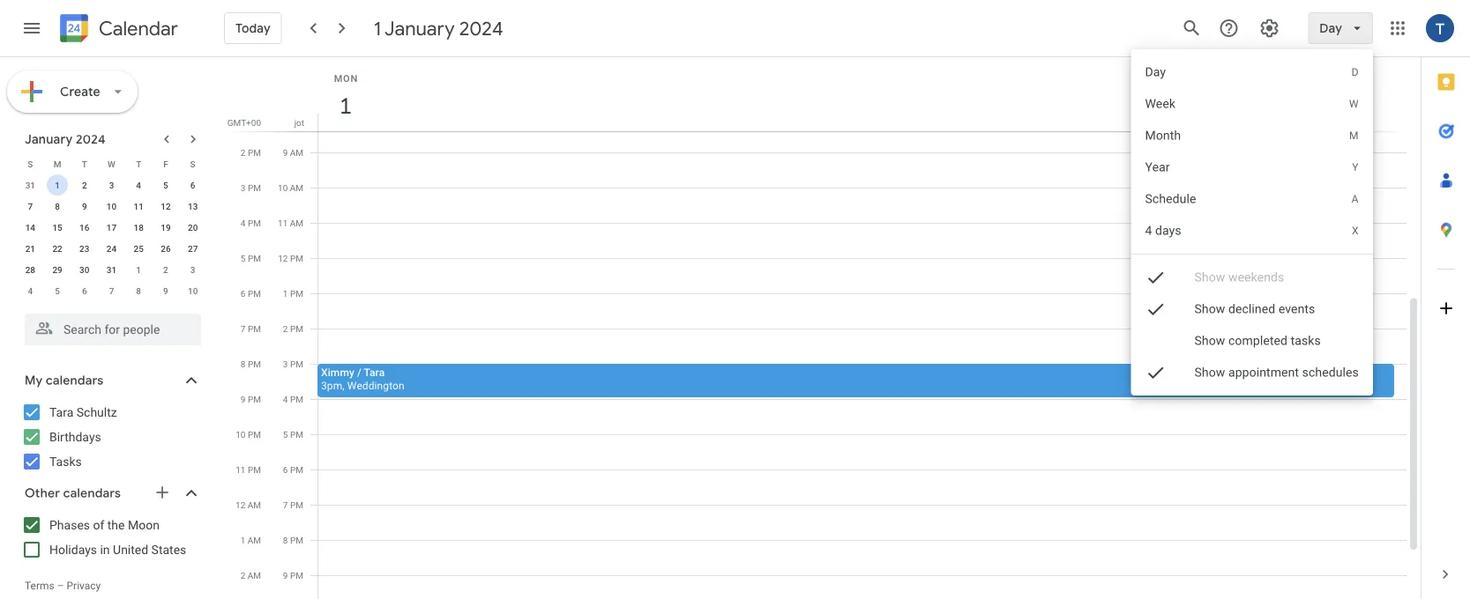 Task type: describe. For each thing, give the bounding box(es) containing it.
12 element
[[155, 196, 176, 217]]

2 february element
[[155, 259, 176, 280]]

events
[[1279, 302, 1315, 317]]

my calendars list
[[4, 399, 219, 476]]

13 element
[[182, 196, 203, 217]]

calendar heading
[[95, 16, 178, 41]]

m for month
[[1349, 130, 1359, 142]]

mon
[[334, 73, 358, 84]]

23
[[79, 243, 89, 254]]

tasks
[[49, 455, 82, 469]]

row containing 21
[[17, 238, 206, 259]]

1 horizontal spatial 9 pm
[[283, 571, 303, 581]]

30
[[79, 265, 89, 275]]

a
[[1352, 193, 1359, 205]]

main drawer image
[[21, 18, 42, 39]]

show for show appointment schedules
[[1195, 366, 1225, 380]]

0 vertical spatial 4 pm
[[241, 218, 261, 228]]

show for show completed tasks
[[1195, 334, 1225, 348]]

4 days
[[1145, 224, 1181, 238]]

terms
[[25, 580, 54, 593]]

phases of the moon
[[49, 518, 160, 533]]

weddington
[[347, 380, 405, 392]]

my calendars button
[[4, 367, 219, 395]]

10 am
[[278, 183, 303, 193]]

privacy link
[[67, 580, 101, 593]]

3 inside "3 february" element
[[190, 265, 195, 275]]

week
[[1145, 97, 1176, 111]]

–
[[57, 580, 64, 593]]

year
[[1145, 160, 1170, 175]]

1 s from the left
[[28, 159, 33, 169]]

ximmy / tara 3pm , weddington
[[321, 366, 405, 392]]

row containing 31
[[17, 175, 206, 196]]

0 horizontal spatial 2024
[[76, 131, 106, 147]]

4 february element
[[20, 280, 41, 302]]

3 up 10 element
[[109, 180, 114, 190]]

other calendars
[[25, 486, 121, 502]]

privacy
[[67, 580, 101, 593]]

29 element
[[47, 259, 68, 280]]

3 left ximmy
[[283, 359, 288, 369]]

my
[[25, 373, 43, 389]]

menu containing check
[[1131, 49, 1373, 407]]

tara inside my calendars list
[[49, 405, 73, 420]]

moon
[[128, 518, 160, 533]]

11 am
[[278, 218, 303, 228]]

calendars for other calendars
[[63, 486, 121, 502]]

8 down 1 february "element"
[[136, 286, 141, 296]]

6 right 11 pm
[[283, 465, 288, 475]]

9 right 2 am
[[283, 571, 288, 581]]

birthdays
[[49, 430, 101, 444]]

schedule menu item
[[1131, 183, 1373, 215]]

united
[[113, 543, 148, 557]]

1 check checkbox item from the top
[[1131, 262, 1373, 294]]

create
[[60, 84, 100, 100]]

show completed tasks
[[1195, 334, 1321, 348]]

25
[[134, 243, 144, 254]]

27 element
[[182, 238, 203, 259]]

1 for 1 january 2024
[[374, 16, 381, 41]]

5 up the 12 element
[[163, 180, 168, 190]]

22 element
[[47, 238, 68, 259]]

other
[[25, 486, 60, 502]]

0 vertical spatial 6 pm
[[241, 288, 261, 299]]

today button
[[224, 7, 282, 49]]

1 horizontal spatial 6 pm
[[283, 465, 303, 475]]

other calendars button
[[4, 480, 219, 508]]

4 inside 4 february element
[[28, 286, 33, 296]]

mon 1
[[334, 73, 358, 120]]

3pm
[[321, 380, 342, 392]]

am for 2 am
[[248, 571, 261, 581]]

29
[[52, 265, 62, 275]]

1 pm
[[283, 288, 303, 299]]

w inside menu item
[[1349, 98, 1359, 110]]

17
[[107, 222, 117, 233]]

1 horizontal spatial 2 pm
[[283, 324, 303, 334]]

today
[[235, 20, 270, 36]]

1 for 1 pm
[[283, 288, 288, 299]]

show declined events
[[1195, 302, 1315, 317]]

show appointment schedules
[[1195, 366, 1359, 380]]

days
[[1155, 224, 1181, 238]]

weekends
[[1228, 270, 1284, 285]]

24 element
[[101, 238, 122, 259]]

31 for "31" element
[[107, 265, 117, 275]]

1 am
[[240, 535, 261, 546]]

day menu item
[[1131, 56, 1373, 88]]

14
[[25, 222, 35, 233]]

17 element
[[101, 217, 122, 238]]

10 for 10 pm
[[236, 429, 246, 440]]

31 for "31 december" element
[[25, 180, 35, 190]]

of
[[93, 518, 104, 533]]

12 for 12 pm
[[278, 253, 288, 264]]

8 right 1 am
[[283, 535, 288, 546]]

1 inside the 1 cell
[[55, 180, 60, 190]]

6 down 30 element
[[82, 286, 87, 296]]

week menu item
[[1131, 88, 1373, 120]]

10 for 10 am
[[278, 183, 288, 193]]

14 element
[[20, 217, 41, 238]]

19
[[161, 222, 171, 233]]

8 february element
[[128, 280, 149, 302]]

x
[[1352, 225, 1359, 237]]

my calendars
[[25, 373, 103, 389]]

create button
[[7, 71, 137, 113]]

8 up 15 element at the top of the page
[[55, 201, 60, 212]]

21 element
[[20, 238, 41, 259]]

holidays in united states
[[49, 543, 186, 557]]

declined
[[1228, 302, 1275, 317]]

18 element
[[128, 217, 149, 238]]

2 down 1 pm
[[283, 324, 288, 334]]

5 right 10 pm
[[283, 429, 288, 440]]

2 s from the left
[[190, 159, 195, 169]]

12 for 12
[[161, 201, 171, 212]]

6 up 13 element
[[190, 180, 195, 190]]

1 vertical spatial 5 pm
[[283, 429, 303, 440]]

1 grid
[[226, 57, 1421, 600]]

calendar element
[[56, 11, 178, 49]]

19 element
[[155, 217, 176, 238]]

month menu item
[[1131, 120, 1373, 152]]

12 am
[[235, 500, 261, 511]]

d
[[1352, 66, 1359, 78]]

1 vertical spatial january
[[25, 131, 73, 147]]

1 horizontal spatial 2024
[[459, 16, 503, 41]]

1 t from the left
[[82, 159, 87, 169]]

0 horizontal spatial 7 pm
[[241, 324, 261, 334]]

4 inside 4 days menu item
[[1145, 224, 1152, 238]]

settings menu image
[[1259, 18, 1280, 39]]

11 pm
[[236, 465, 261, 475]]

11 for 11
[[134, 201, 144, 212]]

16
[[79, 222, 89, 233]]

terms link
[[25, 580, 54, 593]]

check for show weekends
[[1145, 267, 1166, 288]]



Task type: locate. For each thing, give the bounding box(es) containing it.
schultz
[[76, 405, 117, 420]]

5 pm right 10 pm
[[283, 429, 303, 440]]

s right f
[[190, 159, 195, 169]]

0 vertical spatial check
[[1145, 267, 1166, 288]]

w inside row
[[108, 159, 115, 169]]

day up week on the top right of the page
[[1145, 65, 1166, 79]]

22
[[52, 243, 62, 254]]

0 horizontal spatial 9 pm
[[241, 394, 261, 405]]

18
[[134, 222, 144, 233]]

holidays
[[49, 543, 97, 557]]

2 t from the left
[[136, 159, 141, 169]]

appointment
[[1228, 366, 1299, 380]]

1 horizontal spatial 5 pm
[[283, 429, 303, 440]]

5 row from the top
[[17, 238, 206, 259]]

4 pm
[[241, 218, 261, 228], [283, 394, 303, 405]]

10 for 10 element
[[107, 201, 117, 212]]

12 down 11 pm
[[235, 500, 245, 511]]

1 vertical spatial check
[[1145, 299, 1166, 320]]

menu
[[1131, 49, 1373, 407]]

y
[[1352, 161, 1359, 174]]

1 vertical spatial 4 pm
[[283, 394, 303, 405]]

t down january 2024
[[82, 159, 87, 169]]

5 down 29 element
[[55, 286, 60, 296]]

0 vertical spatial 12
[[161, 201, 171, 212]]

show
[[1195, 270, 1225, 285], [1195, 302, 1225, 317], [1195, 334, 1225, 348], [1195, 366, 1225, 380]]

day button
[[1308, 7, 1373, 49]]

0 horizontal spatial w
[[108, 159, 115, 169]]

6 left 1 pm
[[241, 288, 246, 299]]

show left the declined
[[1195, 302, 1225, 317]]

9 up 10 am
[[283, 147, 288, 158]]

2 row from the top
[[17, 175, 206, 196]]

1 vertical spatial tara
[[49, 405, 73, 420]]

row group
[[17, 175, 206, 302]]

31
[[25, 180, 35, 190], [107, 265, 117, 275]]

8 pm
[[241, 359, 261, 369], [283, 535, 303, 546]]

6 pm right 11 pm
[[283, 465, 303, 475]]

0 vertical spatial 8 pm
[[241, 359, 261, 369]]

15 element
[[47, 217, 68, 238]]

tara inside ximmy / tara 3pm , weddington
[[364, 366, 385, 379]]

/
[[357, 366, 361, 379]]

26 element
[[155, 238, 176, 259]]

year menu item
[[1131, 152, 1373, 183]]

1 check from the top
[[1145, 267, 1166, 288]]

9 up 10 pm
[[241, 394, 246, 405]]

3 row from the top
[[17, 196, 206, 217]]

am up 2 am
[[248, 535, 261, 546]]

4 show from the top
[[1195, 366, 1225, 380]]

3 check from the top
[[1145, 362, 1166, 384]]

month
[[1145, 128, 1181, 143]]

other calendars list
[[4, 511, 219, 564]]

1 vertical spatial 3 pm
[[283, 359, 303, 369]]

1 vertical spatial 12
[[278, 253, 288, 264]]

jot
[[294, 117, 304, 128]]

1 cell
[[44, 175, 71, 196]]

check checkbox item
[[1131, 262, 1373, 294], [1131, 294, 1373, 325], [1131, 357, 1373, 389]]

4
[[136, 180, 141, 190], [241, 218, 246, 228], [1145, 224, 1152, 238], [28, 286, 33, 296], [283, 394, 288, 405]]

8 pm up 10 pm
[[241, 359, 261, 369]]

am for 12 am
[[248, 500, 261, 511]]

5 pm
[[241, 253, 261, 264], [283, 429, 303, 440]]

0 horizontal spatial tara
[[49, 405, 73, 420]]

1 column header
[[317, 57, 1407, 131]]

tasks
[[1291, 334, 1321, 348]]

phases
[[49, 518, 90, 533]]

0 horizontal spatial s
[[28, 159, 33, 169]]

t left f
[[136, 159, 141, 169]]

31 down 24
[[107, 265, 117, 275]]

10 element
[[101, 196, 122, 217]]

7 february element
[[101, 280, 122, 302]]

row containing s
[[17, 153, 206, 175]]

12 inside row
[[161, 201, 171, 212]]

row containing 28
[[17, 259, 206, 280]]

24
[[107, 243, 117, 254]]

0 vertical spatial 11
[[134, 201, 144, 212]]

3
[[109, 180, 114, 190], [241, 183, 246, 193], [190, 265, 195, 275], [283, 359, 288, 369]]

12 up 19
[[161, 201, 171, 212]]

2
[[241, 147, 246, 158], [82, 180, 87, 190], [163, 265, 168, 275], [283, 324, 288, 334], [240, 571, 245, 581]]

16 element
[[74, 217, 95, 238]]

5 inside 5 february element
[[55, 286, 60, 296]]

m up the 1 cell
[[54, 159, 61, 169]]

2 check from the top
[[1145, 299, 1166, 320]]

0 horizontal spatial day
[[1145, 65, 1166, 79]]

3 pm left 10 am
[[241, 183, 261, 193]]

show for show weekends
[[1195, 270, 1225, 285]]

0 horizontal spatial 4 pm
[[241, 218, 261, 228]]

12 for 12 am
[[235, 500, 245, 511]]

3 february element
[[182, 259, 203, 280]]

31 december element
[[20, 175, 41, 196]]

7
[[28, 201, 33, 212], [109, 286, 114, 296], [241, 324, 246, 334], [283, 500, 288, 511]]

s up "31 december" element
[[28, 159, 33, 169]]

show left completed
[[1195, 334, 1225, 348]]

0 vertical spatial 2 pm
[[241, 147, 261, 158]]

9 pm up 10 pm
[[241, 394, 261, 405]]

the
[[107, 518, 125, 533]]

6
[[190, 180, 195, 190], [82, 286, 87, 296], [241, 288, 246, 299], [283, 465, 288, 475]]

0 vertical spatial 2024
[[459, 16, 503, 41]]

show left appointment
[[1195, 366, 1225, 380]]

1 vertical spatial 7 pm
[[283, 500, 303, 511]]

9 down 2 february element on the top left of the page
[[163, 286, 168, 296]]

27
[[188, 243, 198, 254]]

show completed tasks checkbox item
[[1131, 275, 1373, 407]]

0 horizontal spatial 6 pm
[[241, 288, 261, 299]]

0 vertical spatial january
[[384, 16, 455, 41]]

4 days menu item
[[1131, 215, 1373, 247]]

Search for people text field
[[35, 314, 190, 346]]

10 down "3 february" element on the top left of page
[[188, 286, 198, 296]]

11 for 11 pm
[[236, 465, 246, 475]]

1 horizontal spatial day
[[1319, 20, 1342, 36]]

day
[[1319, 20, 1342, 36], [1145, 65, 1166, 79]]

am up 1 am
[[248, 500, 261, 511]]

in
[[100, 543, 110, 557]]

0 vertical spatial 9 pm
[[241, 394, 261, 405]]

10 up 11 am
[[278, 183, 288, 193]]

1 vertical spatial 9 pm
[[283, 571, 303, 581]]

2 show from the top
[[1195, 302, 1225, 317]]

31 left the 1 cell
[[25, 180, 35, 190]]

row containing 14
[[17, 217, 206, 238]]

3 left 10 am
[[241, 183, 246, 193]]

2 vertical spatial check
[[1145, 362, 1166, 384]]

january
[[384, 16, 455, 41], [25, 131, 73, 147]]

am
[[290, 147, 303, 158], [290, 183, 303, 193], [290, 218, 303, 228], [248, 500, 261, 511], [248, 535, 261, 546], [248, 571, 261, 581]]

5
[[163, 180, 168, 190], [241, 253, 246, 264], [55, 286, 60, 296], [283, 429, 288, 440]]

11 up 12 am
[[236, 465, 246, 475]]

am for 11 am
[[290, 218, 303, 228]]

5 february element
[[47, 280, 68, 302]]

am for 10 am
[[290, 183, 303, 193]]

11 element
[[128, 196, 149, 217]]

1 horizontal spatial s
[[190, 159, 195, 169]]

m inside january 2024 grid
[[54, 159, 61, 169]]

1 vertical spatial 2024
[[76, 131, 106, 147]]

1
[[374, 16, 381, 41], [338, 91, 351, 120], [55, 180, 60, 190], [136, 265, 141, 275], [283, 288, 288, 299], [240, 535, 245, 546]]

2 horizontal spatial 11
[[278, 218, 288, 228]]

23 element
[[74, 238, 95, 259]]

january 2024 grid
[[17, 153, 206, 302]]

day inside menu item
[[1145, 65, 1166, 79]]

f
[[163, 159, 168, 169]]

1 horizontal spatial 3 pm
[[283, 359, 303, 369]]

completed
[[1228, 334, 1288, 348]]

m up the y
[[1349, 130, 1359, 142]]

m
[[1349, 130, 1359, 142], [54, 159, 61, 169]]

2 up 9 february "element"
[[163, 265, 168, 275]]

0 vertical spatial day
[[1319, 20, 1342, 36]]

1 vertical spatial calendars
[[63, 486, 121, 502]]

m inside month menu item
[[1349, 130, 1359, 142]]

15
[[52, 222, 62, 233]]

tara up weddington
[[364, 366, 385, 379]]

7 pm
[[241, 324, 261, 334], [283, 500, 303, 511]]

calendars inside other calendars dropdown button
[[63, 486, 121, 502]]

show inside show completed tasks checkbox item
[[1195, 334, 1225, 348]]

0 vertical spatial 31
[[25, 180, 35, 190]]

m for s
[[54, 159, 61, 169]]

0 horizontal spatial 12
[[161, 201, 171, 212]]

2 vertical spatial 12
[[235, 500, 245, 511]]

2 down 1 am
[[240, 571, 245, 581]]

1 horizontal spatial 8 pm
[[283, 535, 303, 546]]

10 pm
[[236, 429, 261, 440]]

check for show declined events
[[1145, 299, 1166, 320]]

2 pm down 1 pm
[[283, 324, 303, 334]]

2 pm
[[241, 147, 261, 158], [283, 324, 303, 334]]

6 pm
[[241, 288, 261, 299], [283, 465, 303, 475]]

row group containing 31
[[17, 175, 206, 302]]

check checkbox item up the declined
[[1131, 262, 1373, 294]]

calendars inside my calendars dropdown button
[[46, 373, 103, 389]]

3 up 10 february element
[[190, 265, 195, 275]]

1 vertical spatial day
[[1145, 65, 1166, 79]]

1 row from the top
[[17, 153, 206, 175]]

0 horizontal spatial january
[[25, 131, 73, 147]]

am down "9 am"
[[290, 183, 303, 193]]

am up the 12 pm
[[290, 218, 303, 228]]

w up 10 element
[[108, 159, 115, 169]]

3 check checkbox item from the top
[[1131, 357, 1373, 389]]

1 horizontal spatial tara
[[364, 366, 385, 379]]

schedule
[[1145, 192, 1196, 206]]

0 horizontal spatial 8 pm
[[241, 359, 261, 369]]

1 vertical spatial w
[[108, 159, 115, 169]]

1 vertical spatial m
[[54, 159, 61, 169]]

10 february element
[[182, 280, 203, 302]]

10 up '17'
[[107, 201, 117, 212]]

calendars for my calendars
[[46, 373, 103, 389]]

0 vertical spatial calendars
[[46, 373, 103, 389]]

2 horizontal spatial 12
[[278, 253, 288, 264]]

day inside popup button
[[1319, 20, 1342, 36]]

0 vertical spatial w
[[1349, 98, 1359, 110]]

10 for 10 february element
[[188, 286, 198, 296]]

row
[[17, 153, 206, 175], [17, 175, 206, 196], [17, 196, 206, 217], [17, 217, 206, 238], [17, 238, 206, 259], [17, 259, 206, 280], [17, 280, 206, 302]]

check for show appointment schedules
[[1145, 362, 1166, 384]]

0 vertical spatial 5 pm
[[241, 253, 261, 264]]

1 inside 1 february "element"
[[136, 265, 141, 275]]

11 up "18"
[[134, 201, 144, 212]]

1 for 1 am
[[240, 535, 245, 546]]

31 element
[[101, 259, 122, 280]]

am for 9 am
[[290, 147, 303, 158]]

7 row from the top
[[17, 280, 206, 302]]

1 vertical spatial 2 pm
[[283, 324, 303, 334]]

9 am
[[283, 147, 303, 158]]

8 pm right 1 am
[[283, 535, 303, 546]]

12 down 11 am
[[278, 253, 288, 264]]

26
[[161, 243, 171, 254]]

9 up 16 element
[[82, 201, 87, 212]]

calendars up the of
[[63, 486, 121, 502]]

3 show from the top
[[1195, 334, 1225, 348]]

10
[[278, 183, 288, 193], [107, 201, 117, 212], [188, 286, 198, 296], [236, 429, 246, 440]]

show weekends
[[1195, 270, 1284, 285]]

calendars
[[46, 373, 103, 389], [63, 486, 121, 502]]

2 inside 2 february element
[[163, 265, 168, 275]]

9 inside "element"
[[163, 286, 168, 296]]

1 horizontal spatial t
[[136, 159, 141, 169]]

1 vertical spatial 11
[[278, 218, 288, 228]]

1 horizontal spatial 4 pm
[[283, 394, 303, 405]]

add other calendars image
[[153, 484, 171, 502]]

30 element
[[74, 259, 95, 280]]

2 vertical spatial 11
[[236, 465, 246, 475]]

schedules
[[1302, 366, 1359, 380]]

6 pm left 1 pm
[[241, 288, 261, 299]]

0 vertical spatial m
[[1349, 130, 1359, 142]]

1 horizontal spatial 12
[[235, 500, 245, 511]]

am down jot
[[290, 147, 303, 158]]

w down d
[[1349, 98, 1359, 110]]

11
[[134, 201, 144, 212], [278, 218, 288, 228], [236, 465, 246, 475]]

1 horizontal spatial 31
[[107, 265, 117, 275]]

2 right the 1 cell
[[82, 180, 87, 190]]

check checkbox item down show completed tasks
[[1131, 357, 1373, 389]]

6 row from the top
[[17, 259, 206, 280]]

ximmy
[[321, 366, 354, 379]]

0 horizontal spatial 2 pm
[[241, 147, 261, 158]]

1 inside mon 1
[[338, 91, 351, 120]]

13
[[188, 201, 198, 212]]

1 horizontal spatial january
[[384, 16, 455, 41]]

5 pm left the 12 pm
[[241, 253, 261, 264]]

calendars up tara schultz
[[46, 373, 103, 389]]

2 am
[[240, 571, 261, 581]]

0 horizontal spatial 31
[[25, 180, 35, 190]]

9 february element
[[155, 280, 176, 302]]

3 pm left ximmy
[[283, 359, 303, 369]]

0 vertical spatial 3 pm
[[241, 183, 261, 193]]

12 pm
[[278, 253, 303, 264]]

6 february element
[[74, 280, 95, 302]]

2 pm down gmt+00
[[241, 147, 261, 158]]

am for 1 am
[[248, 535, 261, 546]]

0 horizontal spatial 11
[[134, 201, 144, 212]]

0 horizontal spatial 5 pm
[[241, 253, 261, 264]]

row containing 7
[[17, 196, 206, 217]]

calendar
[[99, 16, 178, 41]]

1 february element
[[128, 259, 149, 280]]

8 up 10 pm
[[241, 359, 246, 369]]

check checkbox item up show completed tasks
[[1131, 294, 1373, 325]]

2 check checkbox item from the top
[[1131, 294, 1373, 325]]

0 horizontal spatial 3 pm
[[241, 183, 261, 193]]

1 horizontal spatial m
[[1349, 130, 1359, 142]]

gmt+00
[[227, 117, 261, 128]]

day right settings menu image
[[1319, 20, 1342, 36]]

tab list
[[1422, 57, 1470, 550]]

show left weekends
[[1195, 270, 1225, 285]]

states
[[151, 543, 186, 557]]

9 pm right 2 am
[[283, 571, 303, 581]]

12
[[161, 201, 171, 212], [278, 253, 288, 264], [235, 500, 245, 511]]

None search field
[[0, 307, 219, 346]]

0 horizontal spatial m
[[54, 159, 61, 169]]

0 vertical spatial 7 pm
[[241, 324, 261, 334]]

1 vertical spatial 8 pm
[[283, 535, 303, 546]]

,
[[342, 380, 345, 392]]

terms – privacy
[[25, 580, 101, 593]]

january 2024
[[25, 131, 106, 147]]

0 horizontal spatial t
[[82, 159, 87, 169]]

28
[[25, 265, 35, 275]]

20
[[188, 222, 198, 233]]

4 row from the top
[[17, 217, 206, 238]]

tara schultz
[[49, 405, 117, 420]]

10 up 11 pm
[[236, 429, 246, 440]]

20 element
[[182, 217, 203, 238]]

5 left the 12 pm
[[241, 253, 246, 264]]

1 vertical spatial 6 pm
[[283, 465, 303, 475]]

1 for 1 february "element"
[[136, 265, 141, 275]]

monday, 1 january element
[[325, 86, 366, 126]]

1 horizontal spatial w
[[1349, 98, 1359, 110]]

am down 1 am
[[248, 571, 261, 581]]

tara up birthdays
[[49, 405, 73, 420]]

11 inside row
[[134, 201, 144, 212]]

row containing 4
[[17, 280, 206, 302]]

11 for 11 am
[[278, 218, 288, 228]]

1 vertical spatial 31
[[107, 265, 117, 275]]

0 vertical spatial tara
[[364, 366, 385, 379]]

28 element
[[20, 259, 41, 280]]

show for show declined events
[[1195, 302, 1225, 317]]

1 horizontal spatial 7 pm
[[283, 500, 303, 511]]

1 horizontal spatial 11
[[236, 465, 246, 475]]

check
[[1145, 267, 1166, 288], [1145, 299, 1166, 320], [1145, 362, 1166, 384]]

25 element
[[128, 238, 149, 259]]

1 january 2024
[[374, 16, 503, 41]]

1 show from the top
[[1195, 270, 1225, 285]]

11 down 10 am
[[278, 218, 288, 228]]

21
[[25, 243, 35, 254]]

2 down gmt+00
[[241, 147, 246, 158]]



Task type: vqa. For each thing, say whether or not it's contained in the screenshot.
Sat
no



